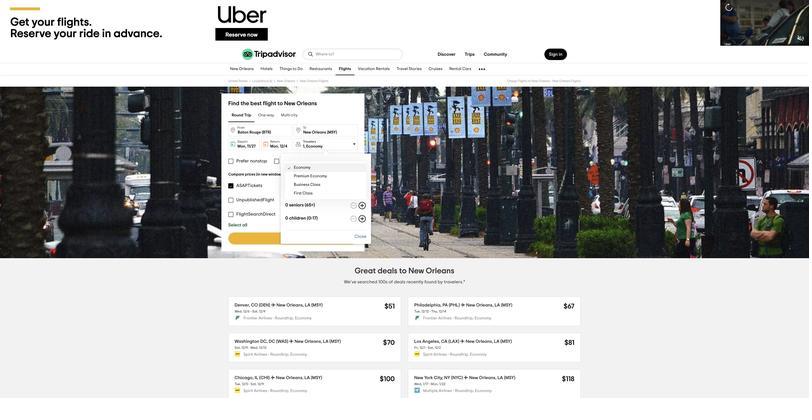 Task type: locate. For each thing, give the bounding box(es) containing it.
new orleans flights
[[300, 80, 328, 83]]

wed, 12/6  - sat, 12/9
[[235, 310, 266, 313]]

premium economy
[[294, 174, 327, 178]]

2 horizontal spatial mon,
[[431, 383, 439, 386]]

frontier airlines - roundtrip, economy down (den)
[[244, 317, 312, 321]]

orleans, for $70
[[305, 339, 322, 344]]

new orleans link down the things
[[277, 80, 295, 83]]

la for $100
[[304, 376, 310, 380]]

1 frontier from the left
[[244, 317, 258, 321]]

orleans
[[239, 67, 254, 71], [284, 80, 295, 83], [307, 80, 318, 83], [539, 80, 550, 83], [559, 80, 571, 83], [297, 101, 317, 106], [426, 267, 454, 275]]

12/9
[[259, 310, 266, 313], [242, 346, 248, 350], [258, 383, 264, 386]]

frontier down wed, 12/6  - sat, 12/9
[[244, 317, 258, 321]]

airlines for $67
[[438, 317, 452, 321]]

12/9 down (chi)
[[258, 383, 264, 386]]

orleans,
[[286, 303, 304, 308], [476, 303, 494, 308], [305, 339, 322, 344], [476, 339, 493, 344], [286, 376, 303, 380], [479, 376, 497, 380]]

multi-
[[281, 113, 291, 117]]

frontier airlines - roundtrip, economy down (phl)
[[423, 317, 491, 321]]

0 horizontal spatial frontier
[[244, 317, 258, 321]]

1 horizontal spatial 1
[[303, 144, 304, 148]]

airlines down 12/14
[[438, 317, 452, 321]]

1 vertical spatial new orleans
[[277, 80, 295, 83]]

0 vertical spatial find
[[228, 101, 239, 106]]

new up recently at the right of the page
[[409, 267, 424, 275]]

new right (den)
[[277, 303, 286, 308]]

sat, for $81
[[428, 346, 434, 350]]

found
[[425, 280, 437, 284]]

fri, 12/1  - sat, 12/2
[[414, 346, 441, 350]]

travelers 1 , economy
[[303, 140, 323, 148]]

compare prices (in new window)
[[228, 173, 282, 177]]

new orleans, la (msy) for $118
[[469, 376, 515, 380]]

1 vertical spatial class
[[302, 191, 313, 195]]

0 vertical spatial 12/9
[[259, 310, 266, 313]]

1 horizontal spatial find
[[282, 236, 291, 241]]

1 horizontal spatial frontier airlines - roundtrip, economy
[[423, 317, 491, 321]]

the
[[241, 101, 249, 106]]

frontier for $51
[[244, 317, 258, 321]]

0 horizontal spatial 1
[[285, 190, 287, 194]]

1 frontier airlines - roundtrip, economy from the left
[[244, 317, 312, 321]]

orleans, for $51
[[286, 303, 304, 308]]

vacation rentals link
[[355, 63, 393, 75]]

0 horizontal spatial frontier airlines - roundtrip, economy
[[244, 317, 312, 321]]

wed, for $118
[[414, 383, 422, 386]]

business
[[294, 183, 309, 187]]

12/14
[[439, 310, 446, 313]]

1 horizontal spatial frontier
[[423, 317, 437, 321]]

new up the multi-city
[[284, 101, 295, 106]]

1 vertical spatial wed,
[[250, 346, 258, 350]]

new orleans, la (msy) for $51
[[277, 303, 323, 308]]

12/5
[[242, 383, 248, 386]]

- down dc
[[268, 353, 269, 357]]

we've searched 100s of deals recently found by travelers.*
[[344, 280, 465, 284]]

tue, left 12/5
[[235, 383, 241, 386]]

wed, left 1/17
[[414, 383, 422, 386]]

sat, down chicago, il (chi)
[[251, 383, 257, 386]]

12/9 for $100
[[258, 383, 264, 386]]

1 horizontal spatial new orleans link
[[277, 80, 295, 83]]

tripadvisor image
[[242, 49, 296, 60]]

new orleans, la (msy)
[[277, 303, 323, 308], [466, 303, 512, 308], [295, 339, 341, 344], [466, 339, 512, 344], [276, 376, 322, 380], [469, 376, 515, 380]]

1
[[303, 144, 304, 148], [285, 190, 287, 194]]

new up 1/17
[[414, 376, 423, 380]]

0 vertical spatial 0
[[285, 203, 288, 207]]

deals right of
[[394, 280, 406, 284]]

airlines down (den)
[[259, 317, 272, 321]]

0 vertical spatial new orleans
[[230, 67, 254, 71]]

sat, down co
[[252, 310, 258, 313]]

wed, left 12/13
[[250, 346, 258, 350]]

to inside things to do link
[[293, 67, 297, 71]]

sign in link
[[544, 49, 567, 60]]

find left flights
[[282, 236, 291, 241]]

(msy) for $67
[[501, 303, 512, 308]]

tue,
[[414, 310, 421, 313], [235, 383, 241, 386]]

12/9 down washington
[[242, 346, 248, 350]]

spirit airlines - roundtrip, economy down (chi)
[[244, 389, 307, 393]]

find for find the best flight to new orleans
[[228, 101, 239, 106]]

orleans down in
[[559, 80, 571, 83]]

by
[[438, 280, 443, 284]]

1 horizontal spatial wed,
[[250, 346, 258, 350]]

sponsored
[[286, 173, 300, 176]]

0 vertical spatial class
[[310, 183, 320, 187]]

1 vertical spatial 0
[[285, 216, 288, 221]]

mon, for mon, 11/27
[[238, 145, 246, 149]]

advertisement region
[[0, 0, 809, 46]]

-
[[551, 80, 552, 83], [250, 310, 251, 313], [430, 310, 431, 313], [273, 317, 274, 321], [453, 317, 454, 321], [249, 346, 250, 350], [426, 346, 427, 350], [268, 353, 269, 357], [448, 353, 449, 357], [249, 383, 250, 386], [429, 383, 430, 386], [268, 389, 269, 393], [453, 389, 454, 393]]

wed,
[[235, 310, 243, 313], [250, 346, 258, 350], [414, 383, 422, 386]]

nonstop
[[250, 159, 267, 163]]

flightsearchdirect
[[236, 212, 276, 217]]

find
[[228, 101, 239, 106], [282, 236, 291, 241]]

do
[[298, 67, 303, 71]]

airlines down 1/22
[[439, 389, 452, 393]]

adult
[[288, 190, 299, 194]]

chicago, il (chi)
[[235, 376, 270, 380]]

way
[[267, 113, 274, 117]]

spirit airlines - roundtrip, economy for $70
[[244, 353, 307, 357]]

mon, for mon, 12/4
[[270, 145, 279, 149]]

spirit airlines - roundtrip, economy down dc
[[244, 353, 307, 357]]

washington dc, dc (was)
[[235, 339, 288, 344]]

great
[[355, 267, 376, 275]]

0 vertical spatial wed,
[[235, 310, 243, 313]]

(msy)
[[311, 303, 323, 308], [501, 303, 512, 308], [329, 339, 341, 344], [501, 339, 512, 344], [311, 376, 322, 380], [504, 376, 515, 380]]

tue, left "12/12"
[[414, 310, 421, 313]]

cruises
[[429, 67, 443, 71]]

frontier
[[244, 317, 258, 321], [423, 317, 437, 321]]

airlines down 12/13
[[254, 353, 267, 357]]

new orleans down the things
[[277, 80, 295, 83]]

mon, down return
[[270, 145, 279, 149]]

orleans, for $100
[[286, 376, 303, 380]]

community button
[[479, 49, 512, 60]]

new up united
[[230, 67, 238, 71]]

1 vertical spatial new orleans link
[[277, 80, 295, 83]]

new right (phl)
[[466, 303, 475, 308]]

12/1
[[420, 346, 425, 350]]

2 vertical spatial wed,
[[414, 383, 422, 386]]

0 horizontal spatial mon,
[[238, 145, 246, 149]]

trips
[[465, 52, 475, 57]]

frontier down tue, 12/12  - thu, 12/14
[[423, 317, 437, 321]]

spirit down fri, 12/1  - sat, 12/2
[[423, 353, 433, 357]]

chicago,
[[235, 376, 254, 380]]

0 horizontal spatial wed,
[[235, 310, 243, 313]]

new right (chi)
[[276, 376, 285, 380]]

wed, down denver, on the bottom of page
[[235, 310, 243, 313]]

class for business class
[[310, 183, 320, 187]]

mon, down new york city, ny (nyc)
[[431, 383, 439, 386]]

(in
[[256, 173, 260, 177]]

spirit for $70
[[244, 353, 253, 357]]

0 vertical spatial 1
[[303, 144, 304, 148]]

2 0 from the top
[[285, 216, 288, 221]]

find flights
[[282, 236, 304, 241]]

louisiana (la) link
[[252, 80, 272, 83]]

(msy) for $70
[[329, 339, 341, 344]]

mon, down 'depart'
[[238, 145, 246, 149]]

flights50off
[[301, 183, 326, 188]]

new orleans link up "states"
[[227, 63, 257, 75]]

spirit airlines - roundtrip, economy for $81
[[423, 353, 487, 357]]

spirit airlines - roundtrip, economy down (lax)
[[423, 353, 487, 357]]

travelers.*
[[444, 280, 465, 284]]

thu,
[[431, 310, 438, 313]]

0 vertical spatial tue,
[[414, 310, 421, 313]]

cruises link
[[425, 63, 446, 75]]

1 adult (18-64)
[[285, 190, 313, 194]]

1 left adult
[[285, 190, 287, 194]]

city
[[291, 113, 298, 117]]

airlines for $81
[[434, 353, 447, 357]]

1 horizontal spatial tue,
[[414, 310, 421, 313]]

(msy) for $118
[[504, 376, 515, 380]]

to left do
[[293, 67, 297, 71]]

class
[[310, 183, 320, 187], [302, 191, 313, 195]]

new right cheap
[[532, 80, 538, 83]]

sat, down angeles,
[[428, 346, 434, 350]]

2 frontier from the left
[[423, 317, 437, 321]]

il
[[255, 376, 258, 380]]

0 left seniors
[[285, 203, 288, 207]]

0 vertical spatial new orleans link
[[227, 63, 257, 75]]

0 horizontal spatial find
[[228, 101, 239, 106]]

airlines for $70
[[254, 353, 267, 357]]

frontier airlines - roundtrip, economy for $51
[[244, 317, 312, 321]]

2 horizontal spatial wed,
[[414, 383, 422, 386]]

deals up of
[[378, 267, 398, 275]]

roundtrip, for $118
[[455, 389, 474, 393]]

philadelphia,
[[414, 303, 442, 308]]

2 frontier airlines - roundtrip, economy from the left
[[423, 317, 491, 321]]

la for $51
[[305, 303, 310, 308]]

louisiana (la)
[[252, 80, 272, 83]]

1 vertical spatial find
[[282, 236, 291, 241]]

(lax)
[[448, 339, 459, 344]]

0 horizontal spatial new orleans
[[230, 67, 254, 71]]

2 vertical spatial 12/9
[[258, 383, 264, 386]]

12/13
[[259, 346, 266, 350]]

airlines down 12/2
[[434, 353, 447, 357]]

prices
[[245, 173, 255, 177]]

- down (chi)
[[268, 389, 269, 393]]

None search field
[[303, 49, 402, 60]]

find inside button
[[282, 236, 291, 241]]

class up ladybug
[[302, 191, 313, 195]]

la for $70
[[323, 339, 329, 344]]

City or Airport text field
[[228, 124, 292, 136]]

unpublishedflight
[[236, 198, 274, 202]]

we've
[[344, 280, 356, 284]]

discover
[[438, 52, 456, 57]]

(msy) for $81
[[501, 339, 512, 344]]

best
[[250, 101, 262, 106]]

spirit down sat, 12/9  - wed, 12/13
[[244, 353, 253, 357]]

spirit down 'tue, 12/5  - sat, 12/9'
[[244, 389, 253, 393]]

1 vertical spatial tue,
[[235, 383, 241, 386]]

tue, 12/5  - sat, 12/9
[[235, 383, 264, 386]]

mon, inside return mon, 12/4
[[270, 145, 279, 149]]

1 horizontal spatial mon,
[[270, 145, 279, 149]]

1 0 from the top
[[285, 203, 288, 207]]

flight
[[263, 101, 276, 106]]

$100
[[380, 376, 395, 383]]

class for first class
[[302, 191, 313, 195]]

,
[[304, 144, 305, 148]]

0 horizontal spatial tue,
[[235, 383, 241, 386]]

rental cars
[[449, 67, 471, 71]]

things
[[280, 67, 292, 71]]

spirit for $81
[[423, 353, 433, 357]]

depart
[[238, 140, 248, 143]]

12/9 down (den)
[[259, 310, 266, 313]]

12/4
[[280, 145, 287, 149]]

new right the (la)
[[277, 80, 283, 83]]

cheap
[[507, 80, 517, 83]]

flights inside flights link
[[339, 67, 351, 71]]

1 down the 'travelers'
[[303, 144, 304, 148]]

0 left children
[[285, 216, 288, 221]]

class up 64) at the left top
[[310, 183, 320, 187]]

mon, inside depart mon, 11/27
[[238, 145, 246, 149]]

united states
[[228, 80, 248, 83]]

new orleans
[[230, 67, 254, 71], [277, 80, 295, 83]]

new orleans up "states"
[[230, 67, 254, 71]]

12/12
[[422, 310, 429, 313]]

airlines down 'tue, 12/5  - sat, 12/9'
[[254, 389, 267, 393]]

economy inside travelers 1 , economy
[[306, 144, 323, 148]]

new down do
[[300, 80, 306, 83]]

1 vertical spatial 1
[[285, 190, 287, 194]]

find left the the
[[228, 101, 239, 106]]

flights link
[[336, 63, 355, 75]]



Task type: describe. For each thing, give the bounding box(es) containing it.
discover button
[[433, 49, 460, 60]]

orleans, for $81
[[476, 339, 493, 344]]

roundtrip, for $81
[[450, 353, 469, 357]]

denver,
[[235, 303, 250, 308]]

flights
[[292, 236, 304, 241]]

travelers
[[303, 140, 316, 143]]

12/2
[[435, 346, 441, 350]]

12/9 for $51
[[259, 310, 266, 313]]

things to do link
[[276, 63, 306, 75]]

stories
[[409, 67, 422, 71]]

sat, for $100
[[251, 383, 257, 386]]

- right 12/5
[[249, 383, 250, 386]]

co
[[251, 303, 258, 308]]

roundtrip, for $67
[[455, 317, 474, 321]]

sign in
[[549, 52, 563, 57]]

all
[[242, 223, 247, 227]]

round
[[232, 113, 243, 117]]

orleans, for $118
[[479, 376, 497, 380]]

sat, 12/9  - wed, 12/13
[[235, 346, 266, 350]]

orleans up "states"
[[239, 67, 254, 71]]

(chi)
[[259, 376, 270, 380]]

roundtrip, for $100
[[270, 389, 290, 393]]

tue, 12/12  - thu, 12/14
[[414, 310, 446, 313]]

(was)
[[276, 339, 288, 344]]

restaurants
[[310, 67, 332, 71]]

prefer nonstop
[[236, 159, 267, 163]]

close
[[354, 234, 366, 239]]

roundtrip, for $70
[[270, 353, 290, 357]]

roundtrip, for $51
[[275, 317, 294, 321]]

airlines for $118
[[439, 389, 452, 393]]

orleans down sign
[[539, 80, 550, 83]]

orleans down restaurants link
[[307, 80, 318, 83]]

orleans, for $67
[[476, 303, 494, 308]]

- down (lax)
[[448, 353, 449, 357]]

(la)
[[267, 80, 272, 83]]

to right cheap
[[528, 80, 531, 83]]

fri,
[[414, 346, 419, 350]]

return mon, 12/4
[[270, 140, 287, 149]]

spirit for $100
[[244, 389, 253, 393]]

new orleans, la (msy) for $67
[[466, 303, 512, 308]]

city,
[[434, 376, 443, 380]]

recently
[[407, 280, 424, 284]]

new orleans, la (msy) for $100
[[276, 376, 322, 380]]

multiple
[[423, 389, 438, 393]]

la for $67
[[495, 303, 500, 308]]

one-
[[258, 113, 267, 117]]

11/27
[[247, 145, 256, 149]]

1 horizontal spatial new orleans
[[277, 80, 295, 83]]

to up we've searched 100s of deals recently found by travelers.*
[[399, 267, 407, 275]]

- right 1/17
[[429, 383, 430, 386]]

new right (lax)
[[466, 339, 475, 344]]

hotels
[[261, 67, 273, 71]]

1/22
[[439, 383, 446, 386]]

(msy) for $100
[[311, 376, 322, 380]]

tue, for $100
[[235, 383, 241, 386]]

64)
[[306, 190, 313, 194]]

los angeles, ca (lax)
[[414, 339, 459, 344]]

wed, for $51
[[235, 310, 243, 313]]

find the best flight to new orleans
[[228, 101, 317, 106]]

City or Airport text field
[[294, 124, 358, 136]]

(0-
[[307, 216, 312, 221]]

to right flight
[[278, 101, 283, 106]]

depart mon, 11/27
[[238, 140, 256, 149]]

find for find flights
[[282, 236, 291, 241]]

orleans up city
[[297, 101, 317, 106]]

great deals to new orleans
[[355, 267, 454, 275]]

pa
[[443, 303, 448, 308]]

select all
[[228, 223, 247, 227]]

Search search field
[[316, 52, 398, 57]]

philadelphia, pa (phl)
[[414, 303, 460, 308]]

new right (was)
[[295, 339, 304, 344]]

new
[[261, 173, 268, 177]]

frontier airlines - roundtrip, economy for $67
[[423, 317, 491, 321]]

$81
[[565, 340, 575, 346]]

travel stories link
[[393, 63, 425, 75]]

new york city, ny (nyc)
[[414, 376, 463, 380]]

ny
[[444, 376, 450, 380]]

orleans down things to do link
[[284, 80, 295, 83]]

17)
[[312, 216, 318, 221]]

- up dc
[[273, 317, 274, 321]]

things to do
[[280, 67, 303, 71]]

1 inside travelers 1 , economy
[[303, 144, 304, 148]]

one-way
[[258, 113, 274, 117]]

restaurants link
[[306, 63, 336, 75]]

- down sign
[[551, 80, 552, 83]]

trip
[[244, 113, 251, 117]]

states
[[238, 80, 248, 83]]

(65+)
[[305, 203, 315, 207]]

orleans up by
[[426, 267, 454, 275]]

new orleans flights link
[[300, 80, 328, 83]]

1 vertical spatial 12/9
[[242, 346, 248, 350]]

new down sign in link
[[552, 80, 559, 83]]

ladybug
[[301, 198, 320, 202]]

dc,
[[260, 339, 268, 344]]

angeles,
[[422, 339, 440, 344]]

0 for 0 seniors (65+)
[[285, 203, 288, 207]]

spirit airlines - roundtrip, economy for $100
[[244, 389, 307, 393]]

100s
[[378, 280, 388, 284]]

(phl)
[[449, 303, 460, 308]]

(18-
[[300, 190, 306, 194]]

sign
[[549, 52, 558, 57]]

searched
[[357, 280, 377, 284]]

dc
[[269, 339, 275, 344]]

new right (nyc)
[[469, 376, 478, 380]]

- down washington
[[249, 346, 250, 350]]

tue, for $67
[[414, 310, 421, 313]]

- down (nyc)
[[453, 389, 454, 393]]

$70
[[383, 340, 395, 346]]

- down (phl)
[[453, 317, 454, 321]]

new orleans, la (msy) for $70
[[295, 339, 341, 344]]

sat, for $51
[[252, 310, 258, 313]]

select
[[228, 223, 241, 227]]

airlines for $51
[[259, 317, 272, 321]]

prefer
[[236, 159, 249, 163]]

0 for 0 children (0-17)
[[285, 216, 288, 221]]

trips button
[[460, 49, 479, 60]]

window)
[[268, 173, 282, 177]]

first
[[294, 191, 302, 195]]

$118
[[562, 376, 575, 383]]

1 vertical spatial deals
[[394, 280, 406, 284]]

1/17
[[423, 383, 428, 386]]

asaptickets
[[236, 183, 262, 188]]

- left thu,
[[430, 310, 431, 313]]

york
[[424, 376, 433, 380]]

new orleans, la (msy) for $81
[[466, 339, 512, 344]]

rental
[[449, 67, 462, 71]]

airports
[[315, 159, 331, 163]]

airlines for $100
[[254, 389, 267, 393]]

la for $81
[[494, 339, 500, 344]]

0 vertical spatial deals
[[378, 267, 398, 275]]

sat, down washington
[[235, 346, 241, 350]]

- right the '12/1'
[[426, 346, 427, 350]]

0 horizontal spatial new orleans link
[[227, 63, 257, 75]]

search image
[[308, 52, 314, 57]]

(msy) for $51
[[311, 303, 323, 308]]

- right 12/6
[[250, 310, 251, 313]]

los
[[414, 339, 421, 344]]

ca
[[441, 339, 447, 344]]

frontier for $67
[[423, 317, 437, 321]]

multi-city
[[281, 113, 298, 117]]

la for $118
[[498, 376, 503, 380]]



Task type: vqa. For each thing, say whether or not it's contained in the screenshot.
travelers in the left top of the page
yes



